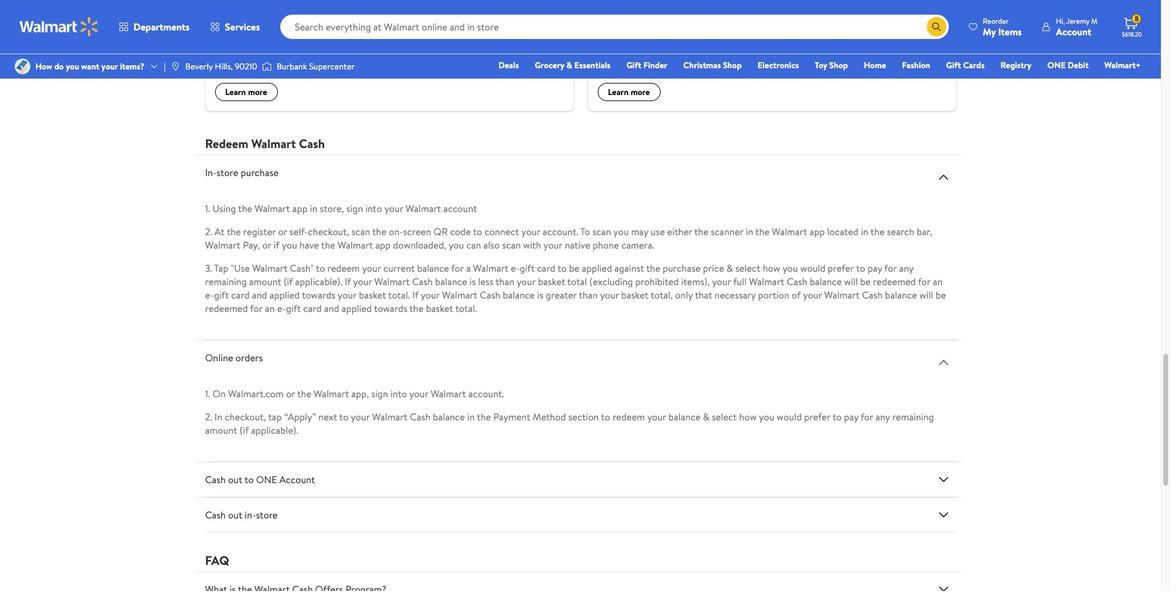Task type: vqa. For each thing, say whether or not it's contained in the screenshot.
the leftmost purchase
yes



Task type: describe. For each thing, give the bounding box(es) containing it.
1 horizontal spatial store
[[256, 509, 278, 522]]

self-
[[290, 225, 308, 239]]

prefer inside 2. in checkout, tap "apply" next to your walmart cash balance in the payment method section to redeem your balance & select how you would prefer to pay for any remaining amount (if applicable).
[[804, 410, 830, 424]]

redeem inside 2. in checkout, tap "apply" next to your walmart cash balance in the payment method section to redeem your balance & select how you would prefer to pay for any remaining amount (if applicable).
[[613, 410, 645, 424]]

0 horizontal spatial card
[[231, 289, 250, 302]]

deals
[[499, 59, 519, 71]]

have
[[300, 239, 319, 252]]

gift for gift finder
[[626, 59, 641, 71]]

that
[[695, 289, 712, 302]]

for inside 2. in checkout, tap "apply" next to your walmart cash balance in the payment method section to redeem your balance & select how you would prefer to pay for any remaining amount (if applicable).
[[861, 410, 873, 424]]

members
[[598, 49, 632, 61]]

search
[[887, 225, 915, 239]]

payment
[[493, 410, 530, 424]]

or left if at the top left
[[262, 239, 271, 252]]

the right have
[[321, 239, 335, 252]]

account inside hi, jeremy m account
[[1056, 25, 1092, 38]]

departments
[[133, 20, 190, 34]]

shop for christmas shop
[[723, 59, 742, 71]]

screen
[[403, 225, 431, 239]]

would inside 3. tap "use walmart cash" to redeem your current balance for a walmart e-gift card to be applied against the purchase price & select how you would prefer to pay for any remaining amount (if applicable). if your walmart cash balance is less than your basket total (excluding prohibited items), your full walmart cash balance will be redeemed for an e-gift card and applied towards your basket total. if your walmart cash balance is greater than your basket total, only that necessary portion of your walmart cash balance will be redeemed for an e-gift card and applied towards the basket total.
[[800, 262, 825, 275]]

home link
[[858, 59, 892, 72]]

grocery
[[535, 59, 564, 71]]

hi, jeremy m account
[[1056, 16, 1098, 38]]

0 horizontal spatial &
[[567, 59, 572, 71]]

0 horizontal spatial app
[[292, 202, 308, 215]]

essentials
[[574, 59, 611, 71]]

supercenter
[[309, 60, 355, 72]]

electronics link
[[752, 59, 805, 72]]

|
[[164, 60, 166, 72]]

walmart+ travel​ list item
[[581, 0, 963, 111]]

registry
[[1001, 59, 1032, 71]]

0 horizontal spatial towards
[[302, 289, 335, 302]]

0 horizontal spatial scan
[[352, 225, 370, 239]]

0 horizontal spatial e-
[[205, 289, 214, 302]]

gift for gift cards
[[946, 59, 961, 71]]

1 horizontal spatial if
[[412, 289, 419, 302]]

camera.
[[621, 239, 654, 252]]

if
[[274, 239, 280, 252]]

christmas
[[683, 59, 721, 71]]

applicable). inside 2. in checkout, tap "apply" next to your walmart cash balance in the payment method section to redeem your balance & select how you would prefer to pay for any remaining amount (if applicable).
[[251, 424, 298, 437]]

0 horizontal spatial than
[[496, 275, 514, 289]]

online
[[205, 351, 233, 365]]

burbank supercenter
[[277, 60, 355, 72]]

search icon image
[[932, 22, 942, 32]]

1 horizontal spatial app
[[375, 239, 391, 252]]

in-
[[245, 509, 256, 522]]

next
[[318, 410, 337, 424]]

0 horizontal spatial and
[[252, 289, 267, 302]]

home
[[864, 59, 886, 71]]

learn for manufacturer offers​
[[225, 86, 246, 98]]

walmart image
[[20, 17, 99, 37]]

shop inside "manufacturer offers​ shop offers to get walmart cash on eligible items."
[[215, 49, 233, 61]]

1 horizontal spatial card
[[303, 302, 322, 315]]

or up "apply"
[[286, 387, 295, 401]]

the right using
[[238, 202, 252, 215]]

a
[[466, 262, 471, 275]]

deals link
[[493, 59, 524, 72]]

cash out in-store
[[205, 509, 278, 522]]

phone
[[593, 239, 619, 252]]

remaining inside 2. in checkout, tap "apply" next to your walmart cash balance in the payment method section to redeem your balance & select how you would prefer to pay for any remaining amount (if applicable).
[[892, 410, 934, 424]]

out for to
[[228, 473, 242, 487]]

with
[[523, 239, 541, 252]]

hi,
[[1056, 16, 1065, 26]]

0 horizontal spatial be
[[569, 262, 580, 275]]

Walmart Site-Wide search field
[[280, 15, 949, 39]]

less
[[478, 275, 493, 289]]

portion
[[758, 289, 789, 302]]

1. on walmart.com or the walmart app, sign into your walmart account.
[[205, 387, 504, 401]]

the right the at
[[227, 225, 241, 239]]

cash out to one account
[[205, 473, 315, 487]]

5%
[[670, 49, 680, 61]]

up
[[649, 49, 658, 61]]

the inside 2. in checkout, tap "apply" next to your walmart cash balance in the payment method section to redeem your balance & select how you would prefer to pay for any remaining amount (if applicable).
[[477, 410, 491, 424]]

1. for 1. on walmart.com or the walmart app, sign into your walmart account.
[[205, 387, 210, 401]]

1 horizontal spatial and
[[324, 302, 339, 315]]

cash out in-store image
[[936, 508, 951, 523]]

online orders
[[205, 351, 263, 365]]

pay,
[[243, 239, 260, 252]]

1 horizontal spatial will
[[920, 289, 933, 302]]

burbank
[[277, 60, 307, 72]]

can
[[466, 239, 481, 252]]

walmart+ for walmart+
[[1105, 59, 1141, 71]]

prohibited
[[635, 275, 679, 289]]

1 horizontal spatial be
[[860, 275, 871, 289]]

located
[[827, 225, 859, 239]]

toy shop
[[815, 59, 848, 71]]

2 horizontal spatial card
[[537, 262, 555, 275]]

connect
[[485, 225, 519, 239]]

electronics
[[758, 59, 799, 71]]

& inside 3. tap "use walmart cash" to redeem your current balance for a walmart e-gift card to be applied against the purchase price & select how you would prefer to pay for any remaining amount (if applicable). if your walmart cash balance is less than your basket total (excluding prohibited items), your full walmart cash balance will be redeemed for an e-gift card and applied towards your basket total. if your walmart cash balance is greater than your basket total, only that necessary portion of your walmart cash balance will be redeemed for an e-gift card and applied towards the basket total.
[[727, 262, 733, 275]]

gift cards
[[946, 59, 985, 71]]

gift finder link
[[621, 59, 673, 72]]

1 vertical spatial an
[[265, 302, 275, 315]]

0 horizontal spatial one
[[256, 473, 277, 487]]

remaining inside 3. tap "use walmart cash" to redeem your current balance for a walmart e-gift card to be applied against the purchase price & select how you would prefer to pay for any remaining amount (if applicable). if your walmart cash balance is less than your basket total (excluding prohibited items), your full walmart cash balance will be redeemed for an e-gift card and applied towards your basket total. if your walmart cash balance is greater than your basket total, only that necessary portion of your walmart cash balance will be redeemed for an e-gift card and applied towards the basket total.
[[205, 275, 247, 289]]

0 horizontal spatial will
[[844, 275, 858, 289]]

1 horizontal spatial is
[[537, 289, 543, 302]]

0 horizontal spatial applied
[[269, 289, 300, 302]]

0 horizontal spatial purchase
[[241, 166, 279, 179]]

more​ for manufacturer
[[248, 86, 267, 98]]

booking
[[757, 49, 787, 61]]

necessary
[[715, 289, 756, 302]]

2. for 2. in checkout, tap "apply" next to your walmart cash balance in the payment method section to redeem your balance & select how you would prefer to pay for any remaining amount (if applicable).
[[205, 410, 212, 424]]

toy
[[815, 59, 827, 71]]

get inside "manufacturer offers​ shop offers to get walmart cash on eligible items."
[[270, 49, 282, 61]]

purchase inside 3. tap "use walmart cash" to redeem your current balance for a walmart e-gift card to be applied against the purchase price & select how you would prefer to pay for any remaining amount (if applicable). if your walmart cash balance is less than your basket total (excluding prohibited items), your full walmart cash balance will be redeemed for an e-gift card and applied towards your basket total. if your walmart cash balance is greater than your basket total, only that necessary portion of your walmart cash balance will be redeemed for an e-gift card and applied towards the basket total.
[[663, 262, 701, 275]]

0 horizontal spatial if
[[345, 275, 351, 289]]

in right located
[[861, 225, 868, 239]]

3. tap "use walmart cash" to redeem your current balance for a walmart e-gift card to be applied against the purchase price & select how you would prefer to pay for any remaining amount (if applicable). if your walmart cash balance is less than your basket total (excluding prohibited items), your full walmart cash balance will be redeemed for an e-gift card and applied towards your basket total. if your walmart cash balance is greater than your basket total, only that necessary portion of your walmart cash balance will be redeemed for an e-gift card and applied towards the basket total.
[[205, 262, 946, 315]]

1 horizontal spatial total.
[[455, 302, 477, 315]]

items),
[[681, 275, 710, 289]]

m
[[1091, 16, 1098, 26]]

checkout, inside 2. at the register or self-checkout, scan the on-screen qr code to connect your account. to scan you may use either the scanner in the walmart app located in the search bar, walmart pay, or if you have the walmart app downloaded, you can also scan with your native phone camera.
[[308, 225, 349, 239]]

you inside 2. in checkout, tap "apply" next to your walmart cash balance in the payment method section to redeem your balance & select how you would prefer to pay for any remaining amount (if applicable).
[[759, 410, 774, 424]]

offers​
[[283, 29, 312, 44]]

cash"
[[290, 262, 314, 275]]

current
[[383, 262, 415, 275]]

walmart+ travel​ members get up to 5% walmart cash when booking travel.
[[598, 29, 811, 61]]

amount inside 3. tap "use walmart cash" to redeem your current balance for a walmart e-gift card to be applied against the purchase price & select how you would prefer to pay for any remaining amount (if applicable). if your walmart cash balance is less than your basket total (excluding prohibited items), your full walmart cash balance will be redeemed for an e-gift card and applied towards your basket total. if your walmart cash balance is greater than your basket total, only that necessary portion of your walmart cash balance will be redeemed for an e-gift card and applied towards the basket total.
[[249, 275, 281, 289]]

cash out to one account image
[[936, 473, 951, 487]]

(if inside 2. in checkout, tap "apply" next to your walmart cash balance in the payment method section to redeem your balance & select how you would prefer to pay for any remaining amount (if applicable).
[[240, 424, 249, 437]]

walmart inside walmart+ travel​ members get up to 5% walmart cash when booking travel.
[[682, 49, 713, 61]]

bar,
[[917, 225, 932, 239]]

one inside one debit link
[[1048, 59, 1066, 71]]

2. for 2. at the register or self-checkout, scan the on-screen qr code to connect your account. to scan you may use either the scanner in the walmart app located in the search bar, walmart pay, or if you have the walmart app downloaded, you can also scan with your native phone camera.
[[205, 225, 212, 239]]

either
[[667, 225, 692, 239]]

in
[[215, 410, 222, 424]]

1 horizontal spatial scan
[[502, 239, 521, 252]]

downloaded,
[[393, 239, 446, 252]]

1 horizontal spatial towards
[[374, 302, 407, 315]]

grocery & essentials link
[[529, 59, 616, 72]]

qr
[[433, 225, 448, 239]]

2 horizontal spatial gift
[[520, 262, 535, 275]]

registry link
[[995, 59, 1037, 72]]

0 vertical spatial an
[[933, 275, 943, 289]]

any inside 3. tap "use walmart cash" to redeem your current balance for a walmart e-gift card to be applied against the purchase price & select how you would prefer to pay for any remaining amount (if applicable). if your walmart cash balance is less than your basket total (excluding prohibited items), your full walmart cash balance will be redeemed for an e-gift card and applied towards your basket total. if your walmart cash balance is greater than your basket total, only that necessary portion of your walmart cash balance will be redeemed for an e-gift card and applied towards the basket total.
[[899, 262, 914, 275]]

redeem inside 3. tap "use walmart cash" to redeem your current balance for a walmart e-gift card to be applied against the purchase price & select how you would prefer to pay for any remaining amount (if applicable). if your walmart cash balance is less than your basket total (excluding prohibited items), your full walmart cash balance will be redeemed for an e-gift card and applied towards your basket total. if your walmart cash balance is greater than your basket total, only that necessary portion of your walmart cash balance will be redeemed for an e-gift card and applied towards the basket total.
[[327, 262, 360, 275]]

beverly hills, 90210
[[185, 60, 257, 72]]

use
[[651, 225, 665, 239]]

in left store,
[[310, 202, 317, 215]]

"use
[[231, 262, 250, 275]]

get inside walmart+ travel​ members get up to 5% walmart cash when booking travel.
[[634, 49, 647, 61]]

the left search
[[871, 225, 885, 239]]

any inside 2. in checkout, tap "apply" next to your walmart cash balance in the payment method section to redeem your balance & select how you would prefer to pay for any remaining amount (if applicable).
[[876, 410, 890, 424]]

in right scanner
[[746, 225, 753, 239]]

the right against
[[646, 262, 660, 275]]

2 horizontal spatial e-
[[511, 262, 520, 275]]

1 horizontal spatial gift
[[286, 302, 301, 315]]

travel​
[[647, 29, 674, 44]]

pay inside 2. in checkout, tap "apply" next to your walmart cash balance in the payment method section to redeem your balance & select how you would prefer to pay for any remaining amount (if applicable).
[[844, 410, 859, 424]]

total,
[[651, 289, 673, 302]]

at
[[215, 225, 225, 239]]

amount inside 2. in checkout, tap "apply" next to your walmart cash balance in the payment method section to redeem your balance & select how you would prefer to pay for any remaining amount (if applicable).
[[205, 424, 237, 437]]

redeem
[[205, 136, 248, 152]]

pay inside 3. tap "use walmart cash" to redeem your current balance for a walmart e-gift card to be applied against the purchase price & select how you would prefer to pay for any remaining amount (if applicable). if your walmart cash balance is less than your basket total (excluding prohibited items), your full walmart cash balance will be redeemed for an e-gift card and applied towards your basket total. if your walmart cash balance is greater than your basket total, only that necessary portion of your walmart cash balance will be redeemed for an e-gift card and applied towards the basket total.
[[868, 262, 882, 275]]

in-store purchase
[[205, 166, 279, 179]]

scanner
[[711, 225, 743, 239]]

christmas shop
[[683, 59, 742, 71]]

fashion
[[902, 59, 930, 71]]

into for the
[[365, 202, 382, 215]]



Task type: locate. For each thing, give the bounding box(es) containing it.
2. left in
[[205, 410, 212, 424]]

redeemed down search
[[873, 275, 916, 289]]

amount down on
[[205, 424, 237, 437]]

cash
[[317, 49, 335, 61], [715, 49, 733, 61], [299, 136, 325, 152], [412, 275, 433, 289], [787, 275, 808, 289], [480, 289, 501, 302], [862, 289, 883, 302], [410, 410, 431, 424], [205, 473, 226, 487], [205, 509, 226, 522]]

0 horizontal spatial learn
[[225, 86, 246, 98]]

cards
[[963, 59, 985, 71]]

total. down a
[[455, 302, 477, 315]]

my
[[983, 25, 996, 38]]

store down redeem
[[217, 166, 238, 179]]

1 vertical spatial account.
[[468, 387, 504, 401]]

1 vertical spatial how
[[739, 410, 757, 424]]

0 vertical spatial how
[[763, 262, 780, 275]]

list containing manufacturer offers​
[[198, 0, 963, 111]]

1 horizontal spatial shop
[[723, 59, 742, 71]]

is left greater at the left of the page
[[537, 289, 543, 302]]

1 horizontal spatial amount
[[249, 275, 281, 289]]

learn more​ down the gift finder link
[[608, 86, 650, 98]]

0 vertical spatial prefer
[[828, 262, 854, 275]]

card down "use
[[231, 289, 250, 302]]

is
[[470, 275, 476, 289], [537, 289, 543, 302]]

into for walmart
[[390, 387, 407, 401]]

select inside 2. in checkout, tap "apply" next to your walmart cash balance in the payment method section to redeem your balance & select how you would prefer to pay for any remaining amount (if applicable).
[[712, 410, 737, 424]]

shop for toy shop
[[829, 59, 848, 71]]

debit
[[1068, 59, 1089, 71]]

items
[[998, 25, 1022, 38]]

0 horizontal spatial gift
[[214, 289, 229, 302]]

1 horizontal spatial sign
[[371, 387, 388, 401]]

your
[[101, 60, 118, 72], [384, 202, 403, 215], [521, 225, 540, 239], [544, 239, 562, 252], [362, 262, 381, 275], [353, 275, 372, 289], [517, 275, 536, 289], [712, 275, 731, 289], [338, 289, 357, 302], [421, 289, 440, 302], [600, 289, 619, 302], [803, 289, 822, 302], [409, 387, 428, 401], [351, 410, 370, 424], [647, 410, 666, 424]]

learn for walmart+ travel​
[[608, 86, 629, 98]]

on
[[213, 387, 226, 401]]

1 horizontal spatial more​
[[631, 86, 650, 98]]

eligible
[[349, 49, 375, 61]]

1 vertical spatial purchase
[[663, 262, 701, 275]]

remaining
[[205, 275, 247, 289], [892, 410, 934, 424]]

shop right toy at the top right of page
[[829, 59, 848, 71]]

account. up payment
[[468, 387, 504, 401]]

1. left on
[[205, 387, 210, 401]]

0 horizontal spatial checkout,
[[225, 410, 266, 424]]

services button
[[200, 12, 270, 41]]

travel.
[[789, 49, 811, 61]]

0 horizontal spatial more​
[[248, 86, 267, 98]]

0 horizontal spatial an
[[265, 302, 275, 315]]

1 horizontal spatial &
[[703, 410, 709, 424]]

price
[[703, 262, 724, 275]]

more​ inside manufacturer offers​ list item
[[248, 86, 267, 98]]

0 vertical spatial any
[[899, 262, 914, 275]]

1 vertical spatial pay
[[844, 410, 859, 424]]

1 vertical spatial walmart+
[[1105, 59, 1141, 71]]

gift left the cards
[[946, 59, 961, 71]]

1 horizontal spatial get
[[634, 49, 647, 61]]

the down 'current'
[[410, 302, 424, 315]]

0 horizontal spatial (if
[[240, 424, 249, 437]]

to inside "manufacturer offers​ shop offers to get walmart cash on eligible items."
[[260, 49, 268, 61]]

in-store purchase image
[[936, 170, 951, 185]]

1 gift from the left
[[626, 59, 641, 71]]

90210
[[235, 60, 257, 72]]

more​ inside walmart+ travel​ list item
[[631, 86, 650, 98]]

1 vertical spatial account
[[279, 473, 315, 487]]

redeem
[[327, 262, 360, 275], [613, 410, 645, 424]]

1 vertical spatial &
[[727, 262, 733, 275]]

1 horizontal spatial account.
[[543, 225, 578, 239]]

2 horizontal spatial scan
[[592, 225, 611, 239]]

redeem right section
[[613, 410, 645, 424]]

one up "cash out in-store"
[[256, 473, 277, 487]]

1 horizontal spatial e-
[[277, 302, 286, 315]]

method
[[533, 410, 566, 424]]

walmart+ down $618.20
[[1105, 59, 1141, 71]]

applicable).
[[295, 275, 342, 289], [251, 424, 298, 437]]

2 get from the left
[[634, 49, 647, 61]]

would inside 2. in checkout, tap "apply" next to your walmart cash balance in the payment method section to redeem your balance & select how you would prefer to pay for any remaining amount (if applicable).
[[777, 410, 802, 424]]

how
[[35, 60, 52, 72]]

1 horizontal spatial applied
[[342, 302, 372, 315]]

1 horizontal spatial any
[[899, 262, 914, 275]]

or left "self-"
[[278, 225, 287, 239]]

card down cash"
[[303, 302, 322, 315]]

checkout, down store,
[[308, 225, 349, 239]]

1 horizontal spatial pay
[[868, 262, 882, 275]]

redeemed
[[873, 275, 916, 289], [205, 302, 248, 315]]

learn inside manufacturer offers​ list item
[[225, 86, 246, 98]]

2. inside 2. at the register or self-checkout, scan the on-screen qr code to connect your account. to scan you may use either the scanner in the walmart app located in the search bar, walmart pay, or if you have the walmart app downloaded, you can also scan with your native phone camera.
[[205, 225, 212, 239]]

2 2. from the top
[[205, 410, 212, 424]]

1 horizontal spatial learn
[[608, 86, 629, 98]]

0 horizontal spatial redeem
[[327, 262, 360, 275]]

1 horizontal spatial an
[[933, 275, 943, 289]]

0 horizontal spatial shop
[[215, 49, 233, 61]]

scan right to
[[592, 225, 611, 239]]

account. left to
[[543, 225, 578, 239]]

1 horizontal spatial gift
[[946, 59, 961, 71]]

purchase
[[241, 166, 279, 179], [663, 262, 701, 275]]

how inside 3. tap "use walmart cash" to redeem your current balance for a walmart e-gift card to be applied against the purchase price & select how you would prefer to pay for any remaining amount (if applicable). if your walmart cash balance is less than your basket total (excluding prohibited items), your full walmart cash balance will be redeemed for an e-gift card and applied towards your basket total. if your walmart cash balance is greater than your basket total, only that necessary portion of your walmart cash balance will be redeemed for an e-gift card and applied towards the basket total.
[[763, 262, 780, 275]]

get right offers
[[270, 49, 282, 61]]

how do you want your items?
[[35, 60, 144, 72]]

 image
[[171, 62, 180, 71]]

0 vertical spatial out
[[228, 473, 242, 487]]

checkout, down walmart.com
[[225, 410, 266, 424]]

0 vertical spatial store
[[217, 166, 238, 179]]

1 get from the left
[[270, 49, 282, 61]]

1 horizontal spatial checkout,
[[308, 225, 349, 239]]

fashion link
[[897, 59, 936, 72]]

0 horizontal spatial into
[[365, 202, 382, 215]]

1 vertical spatial sign
[[371, 387, 388, 401]]

learn down the members
[[608, 86, 629, 98]]

jeremy
[[1066, 16, 1090, 26]]

to
[[260, 49, 268, 61], [660, 49, 668, 61], [473, 225, 482, 239], [316, 262, 325, 275], [558, 262, 567, 275], [856, 262, 865, 275], [339, 410, 349, 424], [601, 410, 610, 424], [833, 410, 842, 424], [245, 473, 254, 487]]

(if inside 3. tap "use walmart cash" to redeem your current balance for a walmart e-gift card to be applied against the purchase price & select how you would prefer to pay for any remaining amount (if applicable). if your walmart cash balance is less than your basket total (excluding prohibited items), your full walmart cash balance will be redeemed for an e-gift card and applied towards your basket total. if your walmart cash balance is greater than your basket total, only that necessary portion of your walmart cash balance will be redeemed for an e-gift card and applied towards the basket total.
[[284, 275, 293, 289]]

app left located
[[810, 225, 825, 239]]

1 horizontal spatial (if
[[284, 275, 293, 289]]

2 learn from the left
[[608, 86, 629, 98]]

out left in-
[[228, 509, 242, 522]]

you inside 3. tap "use walmart cash" to redeem your current balance for a walmart e-gift card to be applied against the purchase price & select how you would prefer to pay for any remaining amount (if applicable). if your walmart cash balance is less than your basket total (excluding prohibited items), your full walmart cash balance will be redeemed for an e-gift card and applied towards your basket total. if your walmart cash balance is greater than your basket total, only that necessary portion of your walmart cash balance will be redeemed for an e-gift card and applied towards the basket total.
[[783, 262, 798, 275]]

into right app,
[[390, 387, 407, 401]]

 image for how do you want your items?
[[15, 59, 30, 74]]

app up "self-"
[[292, 202, 308, 215]]

1 vertical spatial select
[[712, 410, 737, 424]]

than right greater at the left of the page
[[579, 289, 598, 302]]

1 2. from the top
[[205, 225, 212, 239]]

1. for 1. using the walmart app in store, sign into your walmart account
[[205, 202, 210, 215]]

1 horizontal spatial remaining
[[892, 410, 934, 424]]

is left less
[[470, 275, 476, 289]]

items?
[[120, 60, 144, 72]]

app up 'current'
[[375, 239, 391, 252]]

1.
[[205, 202, 210, 215], [205, 387, 210, 401]]

store down "cash out to one account"
[[256, 509, 278, 522]]

0 vertical spatial redeemed
[[873, 275, 916, 289]]

0 vertical spatial 1.
[[205, 202, 210, 215]]

1 more​ from the left
[[248, 86, 267, 98]]

walmart+ inside walmart+ travel​ members get up to 5% walmart cash when booking travel.
[[598, 29, 644, 44]]

learn more​ for manufacturer
[[225, 86, 267, 98]]

1 vertical spatial amount
[[205, 424, 237, 437]]

offers
[[235, 49, 258, 61]]

2 horizontal spatial be
[[936, 289, 946, 302]]

than right less
[[496, 275, 514, 289]]

Search search field
[[280, 15, 949, 39]]

learn more​
[[225, 86, 267, 98], [608, 86, 650, 98]]

the right either at the right top of page
[[694, 225, 709, 239]]

0 horizontal spatial remaining
[[205, 275, 247, 289]]

departments button
[[108, 12, 200, 41]]

purchase down redeem walmart cash
[[241, 166, 279, 179]]

sign for app,
[[371, 387, 388, 401]]

select
[[735, 262, 761, 275], [712, 410, 737, 424]]

1 learn more​ from the left
[[225, 86, 267, 98]]

2. inside 2. in checkout, tap "apply" next to your walmart cash balance in the payment method section to redeem your balance & select how you would prefer to pay for any remaining amount (if applicable).
[[205, 410, 212, 424]]

1 vertical spatial (if
[[240, 424, 249, 437]]

amount down if at the top left
[[249, 275, 281, 289]]

0 horizontal spatial get
[[270, 49, 282, 61]]

to inside walmart+ travel​ members get up to 5% walmart cash when booking travel.
[[660, 49, 668, 61]]

list
[[198, 0, 963, 111]]

cash inside walmart+ travel​ members get up to 5% walmart cash when booking travel.
[[715, 49, 733, 61]]

also
[[483, 239, 500, 252]]

0 horizontal spatial  image
[[15, 59, 30, 74]]

cash inside 2. in checkout, tap "apply" next to your walmart cash balance in the payment method section to redeem your balance & select how you would prefer to pay for any remaining amount (if applicable).
[[410, 410, 431, 424]]

more​ for walmart+
[[631, 86, 650, 98]]

the left payment
[[477, 410, 491, 424]]

 image
[[15, 59, 30, 74], [262, 60, 272, 73]]

walmart inside 2. in checkout, tap "apply" next to your walmart cash balance in the payment method section to redeem your balance & select how you would prefer to pay for any remaining amount (if applicable).
[[372, 410, 408, 424]]

total
[[567, 275, 587, 289]]

manufacturer offers​ shop offers to get walmart cash on eligible items.
[[215, 29, 399, 61]]

finder
[[643, 59, 668, 71]]

in left payment
[[467, 410, 475, 424]]

manufacturer offers​ list item
[[198, 0, 581, 111]]

into right store,
[[365, 202, 382, 215]]

the left on-
[[372, 225, 386, 239]]

2 horizontal spatial app
[[810, 225, 825, 239]]

only
[[675, 289, 693, 302]]

0 horizontal spatial is
[[470, 275, 476, 289]]

learn down 90210
[[225, 86, 246, 98]]

0 horizontal spatial total.
[[388, 289, 410, 302]]

gift down cash"
[[286, 302, 301, 315]]

one left debit
[[1048, 59, 1066, 71]]

2 1. from the top
[[205, 387, 210, 401]]

learn more​ for walmart+
[[608, 86, 650, 98]]

towards
[[302, 289, 335, 302], [374, 302, 407, 315]]

0 horizontal spatial account.
[[468, 387, 504, 401]]

2 learn more​ from the left
[[608, 86, 650, 98]]

or
[[278, 225, 287, 239], [262, 239, 271, 252], [286, 387, 295, 401]]

$618.20
[[1122, 30, 1142, 38]]

walmart+ link
[[1099, 59, 1146, 72]]

1 horizontal spatial  image
[[262, 60, 272, 73]]

code
[[450, 225, 471, 239]]

hills,
[[215, 60, 233, 72]]

1 horizontal spatial than
[[579, 289, 598, 302]]

0 vertical spatial account
[[1056, 25, 1092, 38]]

0 vertical spatial select
[[735, 262, 761, 275]]

gift left finder
[[626, 59, 641, 71]]

& inside 2. in checkout, tap "apply" next to your walmart cash balance in the payment method section to redeem your balance & select how you would prefer to pay for any remaining amount (if applicable).
[[703, 410, 709, 424]]

1 vertical spatial remaining
[[892, 410, 934, 424]]

tap
[[268, 410, 282, 424]]

may
[[631, 225, 648, 239]]

1 horizontal spatial how
[[763, 262, 780, 275]]

card down with on the top left of page
[[537, 262, 555, 275]]

out up "cash out in-store"
[[228, 473, 242, 487]]

more​ down 90210
[[248, 86, 267, 98]]

gift down the tap
[[214, 289, 229, 302]]

store,
[[320, 202, 344, 215]]

the up "apply"
[[297, 387, 311, 401]]

redeem right cash"
[[327, 262, 360, 275]]

0 vertical spatial would
[[800, 262, 825, 275]]

more​ down the gift finder link
[[631, 86, 650, 98]]

1 vertical spatial any
[[876, 410, 890, 424]]

sign for store,
[[346, 202, 363, 215]]

native
[[565, 239, 590, 252]]

1 vertical spatial into
[[390, 387, 407, 401]]

scan
[[352, 225, 370, 239], [592, 225, 611, 239], [502, 239, 521, 252]]

register
[[243, 225, 276, 239]]

towards down 'current'
[[374, 302, 407, 315]]

2 horizontal spatial applied
[[582, 262, 612, 275]]

0 horizontal spatial amount
[[205, 424, 237, 437]]

0 vertical spatial account.
[[543, 225, 578, 239]]

 image for burbank supercenter
[[262, 60, 272, 73]]

get
[[270, 49, 282, 61], [634, 49, 647, 61]]

walmart+ up the members
[[598, 29, 644, 44]]

scan down 1. using the walmart app in store, sign into your walmart account on the left of page
[[352, 225, 370, 239]]

in inside 2. in checkout, tap "apply" next to your walmart cash balance in the payment method section to redeem your balance & select how you would prefer to pay for any remaining amount (if applicable).
[[467, 410, 475, 424]]

2. left the at
[[205, 225, 212, 239]]

amount
[[249, 275, 281, 289], [205, 424, 237, 437]]

app,
[[351, 387, 369, 401]]

how inside 2. in checkout, tap "apply" next to your walmart cash balance in the payment method section to redeem your balance & select how you would prefer to pay for any remaining amount (if applicable).
[[739, 410, 757, 424]]

1 vertical spatial prefer
[[804, 410, 830, 424]]

0 vertical spatial walmart+
[[598, 29, 644, 44]]

learn inside walmart+ travel​ list item
[[608, 86, 629, 98]]

1 out from the top
[[228, 473, 242, 487]]

out for in-
[[228, 509, 242, 522]]

cash inside "manufacturer offers​ shop offers to get walmart cash on eligible items."
[[317, 49, 335, 61]]

shop left offers
[[215, 49, 233, 61]]

1. using the walmart app in store, sign into your walmart account
[[205, 202, 477, 215]]

checkout, inside 2. in checkout, tap "apply" next to your walmart cash balance in the payment method section to redeem your balance & select how you would prefer to pay for any remaining amount (if applicable).
[[225, 410, 266, 424]]

2.
[[205, 225, 212, 239], [205, 410, 212, 424]]

sign right app,
[[371, 387, 388, 401]]

1 vertical spatial redeemed
[[205, 302, 248, 315]]

beverly
[[185, 60, 213, 72]]

applicable). inside 3. tap "use walmart cash" to redeem your current balance for a walmart e-gift card to be applied against the purchase price & select how you would prefer to pay for any remaining amount (if applicable). if your walmart cash balance is less than your basket total (excluding prohibited items), your full walmart cash balance will be redeemed for an e-gift card and applied towards your basket total. if your walmart cash balance is greater than your basket total, only that necessary portion of your walmart cash balance will be redeemed for an e-gift card and applied towards the basket total.
[[295, 275, 342, 289]]

0 vertical spatial &
[[567, 59, 572, 71]]

towards down cash"
[[302, 289, 335, 302]]

redeemed down the tap
[[205, 302, 248, 315]]

1 horizontal spatial walmart+
[[1105, 59, 1141, 71]]

(if right in
[[240, 424, 249, 437]]

 image right 90210
[[262, 60, 272, 73]]

applicable). down have
[[295, 275, 342, 289]]

tap
[[214, 262, 228, 275]]

account
[[1056, 25, 1092, 38], [279, 473, 315, 487]]

out
[[228, 473, 242, 487], [228, 509, 242, 522]]

1. left using
[[205, 202, 210, 215]]

1 vertical spatial applicable).
[[251, 424, 298, 437]]

and
[[252, 289, 267, 302], [324, 302, 339, 315]]

0 vertical spatial amount
[[249, 275, 281, 289]]

shop right christmas
[[723, 59, 742, 71]]

against
[[614, 262, 644, 275]]

2 gift from the left
[[946, 59, 961, 71]]

1 learn from the left
[[225, 86, 246, 98]]

prefer inside 3. tap "use walmart cash" to redeem your current balance for a walmart e-gift card to be applied against the purchase price & select how you would prefer to pay for any remaining amount (if applicable). if your walmart cash balance is less than your basket total (excluding prohibited items), your full walmart cash balance will be redeemed for an e-gift card and applied towards your basket total. if your walmart cash balance is greater than your basket total, only that necessary portion of your walmart cash balance will be redeemed for an e-gift card and applied towards the basket total.
[[828, 262, 854, 275]]

(excluding
[[590, 275, 633, 289]]

2 out from the top
[[228, 509, 242, 522]]

walmart+
[[598, 29, 644, 44], [1105, 59, 1141, 71]]

the right scanner
[[755, 225, 770, 239]]

what is the walmart cash offers program? image
[[936, 582, 951, 591]]

grocery & essentials
[[535, 59, 611, 71]]

christmas shop link
[[678, 59, 747, 72]]

2 horizontal spatial shop
[[829, 59, 848, 71]]

 image left how
[[15, 59, 30, 74]]

sign right store,
[[346, 202, 363, 215]]

0 vertical spatial (if
[[284, 275, 293, 289]]

purchase up only
[[663, 262, 701, 275]]

0 vertical spatial checkout,
[[308, 225, 349, 239]]

would
[[800, 262, 825, 275], [777, 410, 802, 424]]

learn more​ down 90210
[[225, 86, 267, 98]]

(if
[[284, 275, 293, 289], [240, 424, 249, 437]]

(if right "use
[[284, 275, 293, 289]]

select inside 3. tap "use walmart cash" to redeem your current balance for a walmart e-gift card to be applied against the purchase price & select how you would prefer to pay for any remaining amount (if applicable). if your walmart cash balance is less than your basket total (excluding prohibited items), your full walmart cash balance will be redeemed for an e-gift card and applied towards your basket total. if your walmart cash balance is greater than your basket total, only that necessary portion of your walmart cash balance will be redeemed for an e-gift card and applied towards the basket total.
[[735, 262, 761, 275]]

if down 'current'
[[412, 289, 419, 302]]

want
[[81, 60, 99, 72]]

on-
[[389, 225, 403, 239]]

0 horizontal spatial account
[[279, 473, 315, 487]]

1 vertical spatial 2.
[[205, 410, 212, 424]]

1 1. from the top
[[205, 202, 210, 215]]

to inside 2. at the register or self-checkout, scan the on-screen qr code to connect your account. to scan you may use either the scanner in the walmart app located in the search bar, walmart pay, or if you have the walmart app downloaded, you can also scan with your native phone camera.
[[473, 225, 482, 239]]

2 more​ from the left
[[631, 86, 650, 98]]

account. inside 2. at the register or self-checkout, scan the on-screen qr code to connect your account. to scan you may use either the scanner in the walmart app located in the search bar, walmart pay, or if you have the walmart app downloaded, you can also scan with your native phone camera.
[[543, 225, 578, 239]]

gift down with on the top left of page
[[520, 262, 535, 275]]

prefer
[[828, 262, 854, 275], [804, 410, 830, 424]]

get left up
[[634, 49, 647, 61]]

account.
[[543, 225, 578, 239], [468, 387, 504, 401]]

online orders image
[[936, 356, 951, 370]]

1 horizontal spatial redeem
[[613, 410, 645, 424]]

total. down 'current'
[[388, 289, 410, 302]]

reorder
[[983, 16, 1009, 26]]

0 horizontal spatial redeemed
[[205, 302, 248, 315]]

applicable). down walmart.com
[[251, 424, 298, 437]]

learn more​ inside walmart+ travel​ list item
[[608, 86, 650, 98]]

8
[[1135, 14, 1139, 24]]

if right cash"
[[345, 275, 351, 289]]

learn more​ inside manufacturer offers​ list item
[[225, 86, 267, 98]]

walmart+ for walmart+ travel​ members get up to 5% walmart cash when booking travel.
[[598, 29, 644, 44]]

greater
[[546, 289, 577, 302]]

1 horizontal spatial redeemed
[[873, 275, 916, 289]]

scan right 'also'
[[502, 239, 521, 252]]

do
[[54, 60, 64, 72]]

1 horizontal spatial into
[[390, 387, 407, 401]]

0 vertical spatial into
[[365, 202, 382, 215]]

walmart inside "manufacturer offers​ shop offers to get walmart cash on eligible items."
[[284, 49, 315, 61]]

1 horizontal spatial purchase
[[663, 262, 701, 275]]

0 horizontal spatial store
[[217, 166, 238, 179]]

of
[[792, 289, 801, 302]]

0 vertical spatial one
[[1048, 59, 1066, 71]]

0 vertical spatial pay
[[868, 262, 882, 275]]



